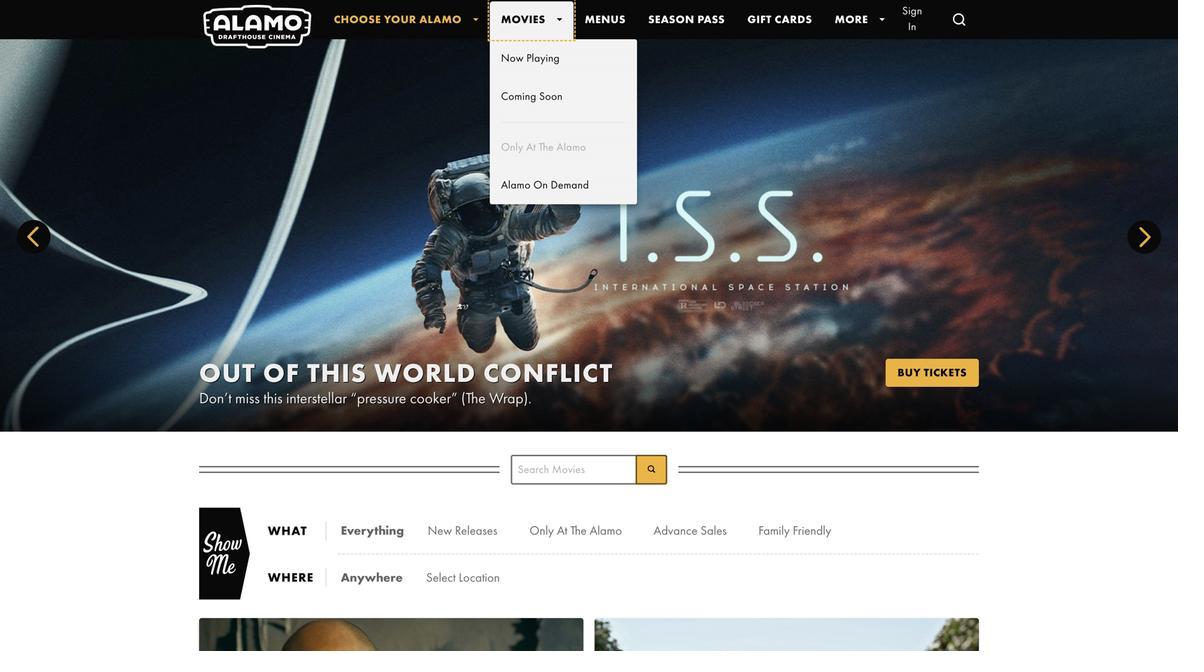Task type: locate. For each thing, give the bounding box(es) containing it.
menus
[[585, 12, 626, 27]]

coming soon link
[[490, 77, 637, 116]]

family
[[759, 523, 790, 539]]

everything button
[[341, 511, 421, 551]]

of
[[263, 356, 300, 390]]

only
[[501, 140, 523, 154], [530, 523, 554, 539]]

0 horizontal spatial only
[[501, 140, 523, 154]]

select
[[426, 570, 456, 586]]

"pressure
[[351, 389, 406, 408]]

menus link
[[574, 0, 637, 39]]

0 vertical spatial only
[[501, 140, 523, 154]]

only at the alamo button
[[521, 511, 647, 551]]

sign in
[[902, 4, 922, 34]]

only inside global navigation element
[[501, 140, 523, 154]]

gift cards
[[748, 12, 812, 27]]

alamo
[[419, 12, 462, 27], [557, 140, 586, 154], [501, 178, 531, 192], [590, 523, 622, 539]]

interstellar
[[286, 389, 347, 408]]

cards
[[775, 12, 812, 27]]

sign
[[902, 4, 922, 18]]

season pass link
[[637, 0, 736, 39]]

only inside the only at the alamo button
[[530, 523, 554, 539]]

at
[[526, 140, 536, 154]]

your
[[384, 12, 416, 27]]

only at the alamo
[[501, 140, 586, 154]]

choose
[[334, 12, 381, 27]]

choose your alamo button
[[323, 0, 490, 39]]

more button
[[824, 0, 896, 39]]

conflict
[[483, 356, 613, 390]]

iss web fsl 1920x640 image
[[0, 39, 1178, 432]]

new releases
[[428, 523, 498, 539]]

buy
[[898, 366, 921, 380]]

anywhere button
[[341, 558, 420, 598]]

new releases button
[[421, 511, 521, 551]]

location
[[459, 570, 500, 586]]

gift cards link
[[736, 0, 824, 39]]

trigger__svg image
[[951, 11, 968, 28]]

the
[[539, 140, 554, 154]]

only at the alamo
[[530, 523, 622, 539]]

tickets
[[924, 366, 967, 380]]

movies
[[501, 12, 546, 27]]

only for only at the alamo
[[501, 140, 523, 154]]

family friendly
[[759, 523, 832, 539]]

movies button
[[490, 0, 574, 39]]

demand
[[551, 178, 589, 192]]

None search field
[[511, 455, 667, 485]]

select location
[[426, 570, 500, 586]]

coming
[[501, 89, 536, 103]]

season pass
[[648, 12, 725, 27]]

sales
[[701, 523, 727, 539]]

1 horizontal spatial only
[[530, 523, 554, 539]]

buy tickets link
[[886, 359, 979, 387]]

alamo on demand link
[[490, 166, 637, 205]]

alamo on demand
[[501, 178, 589, 192]]

1 vertical spatial only
[[530, 523, 554, 539]]

where
[[268, 570, 314, 586]]

advance sales button
[[647, 511, 750, 551]]

now
[[501, 51, 524, 65]]

the
[[570, 523, 587, 539]]

this
[[263, 389, 283, 408]]

more
[[835, 12, 868, 27]]

advance sales
[[654, 523, 727, 539]]

coming soon
[[501, 89, 563, 103]]

global navigation element
[[182, 0, 996, 205]]



Task type: vqa. For each thing, say whether or not it's contained in the screenshot.
Salter in the Exclusive Mean Girls Merch For The Cool Mom In All Of Us By Jake Salter | January 12, 2024
no



Task type: describe. For each thing, give the bounding box(es) containing it.
soon
[[539, 89, 563, 103]]

select location button
[[420, 558, 523, 598]]

in
[[908, 19, 917, 34]]

sign in button
[[891, 0, 934, 46]]

only for only at the alamo
[[530, 523, 554, 539]]

wrap).
[[489, 389, 532, 408]]

cooker"
[[410, 389, 458, 408]]

gift
[[748, 12, 772, 27]]

world
[[374, 356, 476, 390]]

now playing link
[[490, 39, 637, 77]]

choose your alamo
[[334, 12, 462, 27]]

playing
[[527, 51, 560, 65]]

out
[[199, 356, 256, 390]]

search image
[[646, 464, 657, 475]]

releases
[[455, 523, 498, 539]]

new
[[428, 523, 452, 539]]

miss
[[235, 389, 260, 408]]

Search Movies text field
[[511, 455, 667, 485]]

now playing
[[501, 51, 560, 65]]

season
[[648, 12, 695, 27]]

anywhere
[[341, 570, 403, 586]]

family friendly button
[[750, 511, 857, 551]]

on
[[534, 178, 548, 192]]

friendly
[[793, 523, 832, 539]]

at
[[557, 523, 568, 539]]

don't
[[199, 389, 232, 408]]

alamo drafthouse cinema logo image
[[203, 5, 311, 48]]

(the
[[461, 389, 486, 408]]

advance
[[654, 523, 698, 539]]

everything
[[341, 523, 404, 539]]

out of this world conflict don't miss this interstellar "pressure cooker" (the wrap).
[[199, 356, 613, 408]]

what
[[268, 523, 307, 540]]

buy tickets
[[898, 366, 967, 380]]

this
[[307, 356, 367, 390]]

pass
[[698, 12, 725, 27]]



